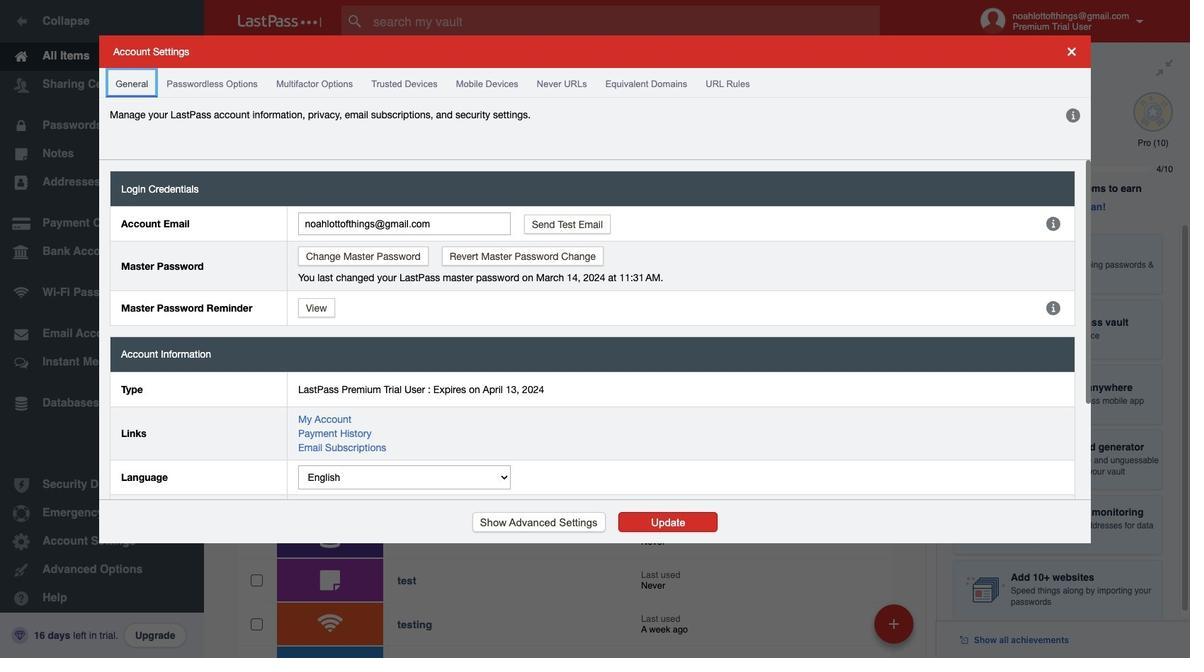 Task type: locate. For each thing, give the bounding box(es) containing it.
vault options navigation
[[204, 43, 937, 85]]

lastpass image
[[238, 15, 322, 28]]

new item navigation
[[870, 600, 923, 658]]

search my vault text field
[[342, 6, 908, 37]]



Task type: vqa. For each thing, say whether or not it's contained in the screenshot.
Main navigation navigation
yes



Task type: describe. For each thing, give the bounding box(es) containing it.
new item image
[[890, 619, 899, 629]]

Search search field
[[342, 6, 908, 37]]

main navigation navigation
[[0, 0, 204, 658]]



